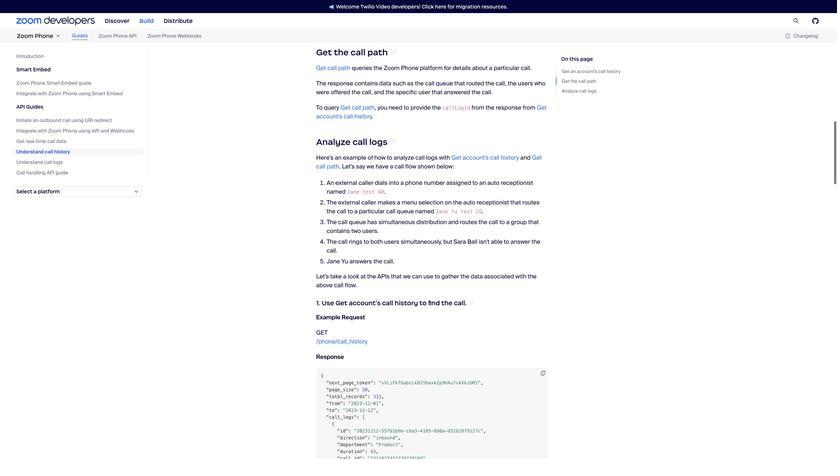 Task type: describe. For each thing, give the bounding box(es) containing it.
uri
[[85, 117, 93, 124]]

call
[[16, 170, 25, 176]]

: left 30
[[357, 387, 360, 393]]

that right user
[[432, 88, 443, 96]]

down image
[[56, 34, 60, 38]]

jane for cq
[[436, 208, 449, 215]]

able
[[491, 238, 503, 246]]

the response contains data such as the call queue that routed the call, the users who were offered the call, and the specific user that answered the call.
[[317, 80, 546, 96]]

"next_page_token"
[[327, 380, 374, 386]]

to
[[317, 104, 323, 112]]

external for named
[[336, 179, 358, 187]]

to left both
[[364, 238, 369, 246]]

example
[[317, 314, 341, 322]]

call. inside the response contains data such as the call queue that routed the call, the users who were offered the call, and the specific user that answered the call.
[[482, 88, 493, 96]]

both
[[371, 238, 383, 246]]

with down zoom phone smart embed guide
[[38, 90, 47, 97]]

simultaneous
[[379, 218, 415, 226]]

welcome
[[336, 3, 360, 10]]

to left group
[[500, 218, 505, 226]]

with up below:
[[440, 154, 451, 162]]

example
[[343, 154, 367, 162]]

above
[[317, 281, 333, 289]]

. let's say we have a call flow shown below:
[[340, 163, 455, 170]]

0 vertical spatial "2023-
[[349, 401, 365, 406]]

handling
[[26, 170, 46, 176]]

history image left changelog
[[786, 33, 792, 39]]

a inside an external caller dials into a phone number assigned to an auto receptionist named
[[401, 179, 404, 187]]

can
[[413, 273, 422, 280]]

zoom phone webhooks
[[148, 33, 202, 39]]

understand call logs
[[16, 159, 63, 166]]

0 horizontal spatial we
[[367, 163, 375, 170]]

to right "how"
[[387, 154, 393, 162]]

get inside 'link'
[[562, 78, 570, 84]]

zoom developer logo image
[[16, 16, 95, 25]]

an for here's
[[335, 154, 342, 162]]

find
[[429, 299, 440, 307]]

path inside 'link'
[[587, 78, 597, 84]]

0 vertical spatial embed
[[33, 66, 51, 73]]

a inside let's take a look at the apis that we can use to gather the data associated with the above call flow.
[[344, 273, 347, 280]]

external for the
[[338, 199, 360, 206]]

notification image
[[330, 4, 336, 9]]

0 horizontal spatial webhooks
[[110, 128, 134, 134]]

let's take a look at the apis that we can use to gather the data associated with the above call flow.
[[317, 273, 537, 289]]

0 vertical spatial smart
[[16, 66, 32, 73]]

phone
[[406, 179, 423, 187]]

an for initiate
[[33, 117, 38, 124]]

call inside "get account's call history"
[[344, 113, 353, 120]]

call inside get call path
[[317, 163, 326, 170]]

12"
[[368, 408, 376, 413]]

jane inside the call queue has simultaneous distribution and routes the call to a group that contains two users. the call rings to both users simultaneously, but sara ball isn't able to answer the call. jane yu answers the call.
[[327, 258, 340, 265]]

phone inside zoom phone api link
[[113, 33, 128, 39]]

menu
[[402, 199, 418, 206]]

path up queries
[[368, 47, 388, 58]]

an inside an external caller dials into a phone number assigned to an auto receptionist named
[[480, 179, 486, 187]]

1 vertical spatial smart
[[47, 80, 60, 86]]

using for smart
[[78, 90, 91, 97]]

developers!
[[392, 3, 421, 10]]

to left find on the right bottom of the page
[[420, 299, 427, 307]]

has
[[368, 218, 378, 226]]

0 vertical spatial analyze call logs
[[562, 88, 597, 94]]

0 horizontal spatial {
[[321, 374, 324, 379]]

ball
[[468, 238, 478, 246]]

link 45deg image
[[469, 299, 475, 307]]

apis
[[378, 273, 390, 280]]

0 vertical spatial analyze
[[562, 88, 579, 94]]

migration
[[456, 3, 481, 10]]

makes
[[378, 199, 396, 206]]

1.
[[317, 299, 321, 307]]

logs up "how"
[[370, 137, 388, 147]]

queries
[[352, 64, 372, 72]]

to inside the external caller makes a menu selection on the auto receptionist that routes the call to a particular call queue named
[[348, 207, 353, 215]]

account's up request
[[349, 299, 381, 307]]

jane for .
[[347, 189, 360, 195]]

understand for understand call logs
[[16, 159, 43, 166]]

logs down get the call path 'link'
[[588, 88, 597, 94]]

auto inside an external caller dials into a phone number assigned to an auto receptionist named
[[488, 179, 500, 187]]

: down 30
[[368, 394, 371, 399]]

this
[[570, 56, 580, 62]]

welcome twilio video developers! click here for migration resources.
[[336, 3, 508, 10]]

github image
[[813, 18, 820, 24]]

1 vertical spatial for
[[444, 64, 452, 72]]

"department"
[[338, 442, 371, 448]]

: up "direction"
[[349, 429, 351, 434]]

"from"
[[327, 401, 343, 406]]

1 horizontal spatial let's
[[342, 163, 355, 170]]

example request
[[317, 314, 365, 322]]

"to"
[[327, 408, 338, 413]]

the inside get the call path 'link'
[[571, 78, 578, 84]]

such
[[393, 80, 406, 87]]

of
[[368, 154, 373, 162]]

: left [
[[357, 415, 360, 420]]

understand for understand call history
[[16, 149, 44, 155]]

guides link
[[72, 32, 88, 40]]

on this page
[[562, 56, 594, 62]]

{ "next_page_token" : "xvlifkt6abclkd2ybaxkzp9hau7vkxkzgm2" , "page_size" : 30 , "total_records" : 333 , "from" : "2023-12-01" , "to" : "2023-12-12" , "call_logs" : [ { "id" : "20231212-557b1b9b-cba3-4185-8d8a-d51b2879127c" , "direction" : "inbound" , "department" : "product" , "duration" : 43 ,
[[321, 374, 487, 454]]

path inside get call path
[[327, 163, 340, 170]]

: left 43
[[365, 449, 368, 454]]

integrate for integrate with zoom phone using api and webhooks
[[16, 128, 37, 134]]

were
[[317, 88, 330, 96]]

to right need
[[404, 104, 410, 112]]

offered
[[331, 88, 351, 96]]

how
[[375, 154, 386, 162]]

0 vertical spatial for
[[448, 3, 455, 10]]

1 vertical spatial get account's call history link
[[452, 154, 519, 162]]

1 from from the left
[[472, 104, 485, 112]]

the external caller makes a menu selection on the auto receptionist that routes the call to a particular call queue named
[[327, 199, 540, 215]]

333
[[374, 394, 382, 399]]

use
[[322, 299, 334, 307]]

outbound
[[40, 117, 61, 124]]

0 vertical spatial webhooks
[[178, 33, 202, 39]]

[
[[362, 415, 365, 420]]

jane test ar .
[[347, 188, 386, 196]]

answer
[[511, 238, 531, 246]]

initiate
[[16, 117, 32, 124]]

history image down search icon
[[786, 33, 794, 39]]

1 vertical spatial analyze
[[317, 137, 351, 147]]

users inside the response contains data such as the call queue that routed the call, the users who were offered the call, and the specific user that answered the call.
[[519, 80, 534, 87]]

specific
[[396, 88, 418, 96]]

0 vertical spatial get account's call history link
[[317, 104, 547, 120]]

queue inside the response contains data such as the call queue that routed the call, the users who were offered the call, and the specific user that answered the call.
[[436, 80, 453, 87]]

particular inside the external caller makes a menu selection on the auto receptionist that routes the call to a particular call queue named
[[359, 207, 385, 215]]

queue inside the external caller makes a menu selection on the auto receptionist that routes the call to a particular call queue named
[[397, 207, 414, 215]]

two
[[352, 227, 361, 235]]

search image
[[794, 18, 800, 24]]

look
[[348, 273, 360, 280]]

43
[[371, 449, 376, 454]]

we inside let's take a look at the apis that we can use to gather the data associated with the above call flow.
[[403, 273, 411, 280]]

1 vertical spatial 12-
[[360, 408, 368, 413]]

github image
[[813, 18, 820, 24]]

response inside the response contains data such as the call queue that routed the call, the users who were offered the call, and the specific user that answered the call.
[[328, 80, 354, 87]]

changelog link
[[786, 33, 819, 39]]

path left queries
[[339, 64, 351, 72]]

0 horizontal spatial analyze call logs
[[317, 137, 388, 147]]

0 vertical spatial get the call path
[[317, 47, 388, 58]]

test inside jane test ar .
[[363, 189, 375, 195]]

: up 333
[[374, 380, 376, 386]]

that inside let's take a look at the apis that we can use to gather the data associated with the above call flow.
[[391, 273, 402, 280]]

take
[[331, 273, 342, 280]]

zoom phone
[[17, 32, 53, 40]]

provide
[[411, 104, 431, 112]]

a left menu
[[397, 199, 401, 206]]

integrate for integrate with zoom phone using smart embed
[[16, 90, 37, 97]]

zoom phone api link
[[99, 32, 137, 40]]

request
[[342, 314, 365, 322]]

a up two
[[355, 207, 358, 215]]

"product"
[[376, 442, 401, 448]]

"call_logs"
[[327, 415, 357, 420]]

an for get
[[571, 68, 576, 74]]

data inside the response contains data such as the call queue that routed the call, the users who were offered the call, and the specific user that answered the call.
[[380, 80, 392, 87]]

8d8a-
[[434, 429, 448, 434]]

on
[[445, 199, 452, 206]]

as
[[408, 80, 414, 87]]

"total_records"
[[327, 394, 368, 399]]

an external caller dials into a phone number assigned to an auto receptionist named
[[327, 179, 534, 196]]

api guides
[[16, 104, 44, 110]]

logs down understand call history
[[53, 159, 63, 166]]

response
[[317, 353, 344, 361]]

initiate an outbound call using uri redirect
[[16, 117, 112, 124]]

get call path queries the zoom phone platform for details about a particular call.
[[317, 64, 532, 72]]

sara
[[454, 238, 466, 246]]

1. use get account's call history to find the call.
[[317, 299, 467, 307]]

call inside 'link'
[[579, 78, 586, 84]]



Task type: locate. For each thing, give the bounding box(es) containing it.
1 vertical spatial queue
[[397, 207, 414, 215]]

0 vertical spatial we
[[367, 163, 375, 170]]

selection
[[419, 199, 444, 206]]

contains inside the response contains data such as the call queue that routed the call, the users who were offered the call, and the specific user that answered the call.
[[355, 80, 378, 87]]

for right here
[[448, 3, 455, 10]]

1 vertical spatial routes
[[460, 218, 478, 226]]

routes down jane yu test cq .
[[460, 218, 478, 226]]

d51b2879127c"
[[448, 429, 484, 434]]

using for uri
[[71, 117, 84, 124]]

guides up initiate on the left of page
[[26, 104, 44, 110]]

call, down queries
[[362, 88, 373, 96]]

with right associated
[[516, 273, 527, 280]]

the inside the external caller makes a menu selection on the auto receptionist that routes the call to a particular call queue named
[[327, 199, 337, 206]]

we left can
[[403, 273, 411, 280]]

0 horizontal spatial users
[[385, 238, 400, 246]]

"inbound"
[[374, 435, 398, 441]]

history
[[607, 68, 621, 74], [355, 113, 372, 120], [54, 149, 70, 155], [501, 154, 519, 162], [395, 299, 418, 307]]

that
[[455, 80, 465, 87], [432, 88, 443, 96], [511, 199, 522, 206], [529, 218, 539, 226], [391, 273, 402, 280]]

get call path
[[317, 154, 542, 170]]

embed up redirect
[[107, 90, 123, 97]]

jane
[[347, 189, 360, 195], [436, 208, 449, 215], [327, 258, 340, 265]]

user
[[419, 88, 431, 96]]

we down of
[[367, 163, 375, 170]]

external inside the external caller makes a menu selection on the auto receptionist that routes the call to a particular call queue named
[[338, 199, 360, 206]]

path up analyze call logs link
[[587, 78, 597, 84]]

account's up get the call path 'link'
[[577, 68, 598, 74]]

get the call path up queries
[[317, 47, 388, 58]]

0 horizontal spatial get the call path
[[317, 47, 388, 58]]

understand
[[16, 149, 44, 155], [16, 159, 43, 166]]

/phone/call_history link
[[317, 338, 368, 346]]

details
[[453, 64, 471, 72]]

call inside let's take a look at the apis that we can use to gather the data associated with the above call flow.
[[334, 281, 344, 289]]

0 horizontal spatial guide
[[56, 170, 68, 176]]

embed down introduction
[[33, 66, 51, 73]]

call inside the response contains data such as the call queue that routed the call, the users who were offered the call, and the specific user that answered the call.
[[426, 80, 435, 87]]

using for api
[[78, 128, 91, 134]]

introduction
[[16, 53, 44, 60]]

test left cq
[[461, 208, 473, 215]]

0 vertical spatial auto
[[488, 179, 500, 187]]

0 vertical spatial call,
[[496, 80, 507, 87]]

get real-time call data
[[16, 138, 66, 145]]

0 horizontal spatial yu
[[342, 258, 348, 265]]

caller for dials
[[359, 179, 374, 187]]

0 horizontal spatial queue
[[349, 218, 366, 226]]

1 horizontal spatial webhooks
[[178, 33, 202, 39]]

1 vertical spatial response
[[496, 104, 522, 112]]

auto
[[488, 179, 500, 187], [464, 199, 476, 206]]

analyze call logs link
[[562, 87, 621, 95]]

that right apis
[[391, 273, 402, 280]]

users inside the call queue has simultaneous distribution and routes the call to a group that contains two users. the call rings to both users simultaneously, but sara ball isn't able to answer the call. jane yu answers the call.
[[385, 238, 400, 246]]

"2023- down "total_records"
[[349, 401, 365, 406]]

caller inside the external caller makes a menu selection on the auto receptionist that routes the call to a particular call queue named
[[362, 199, 377, 206]]

receptionist inside an external caller dials into a phone number assigned to an auto receptionist named
[[501, 179, 534, 187]]

twilio
[[361, 3, 375, 10]]

let's
[[342, 163, 355, 170], [317, 273, 329, 280]]

embed up integrate with zoom phone using smart embed
[[61, 80, 78, 86]]

simultaneously,
[[401, 238, 442, 246]]

real-
[[26, 138, 36, 145]]

integrate up api guides
[[16, 90, 37, 97]]

test left ar
[[363, 189, 375, 195]]

understand up handling
[[16, 159, 43, 166]]

you
[[378, 104, 388, 112]]

an
[[571, 68, 576, 74], [33, 117, 38, 124], [335, 154, 342, 162], [480, 179, 486, 187]]

account's down the query
[[317, 113, 343, 120]]

external right the an
[[336, 179, 358, 187]]

particular right about
[[494, 64, 520, 72]]

and
[[374, 88, 385, 96], [101, 128, 109, 134], [521, 154, 531, 162], [449, 218, 459, 226]]

let's inside let's take a look at the apis that we can use to gather the data associated with the above call flow.
[[317, 273, 329, 280]]

guides right down image
[[72, 32, 88, 39]]

data inside let's take a look at the apis that we can use to gather the data associated with the above call flow.
[[471, 273, 483, 280]]

using down uri
[[78, 128, 91, 134]]

1 vertical spatial webhooks
[[110, 128, 134, 134]]

caller down jane test ar .
[[362, 199, 377, 206]]

phone inside zoom phone webhooks link
[[162, 33, 177, 39]]

we
[[367, 163, 375, 170], [403, 273, 411, 280]]

about
[[473, 64, 488, 72]]

0 horizontal spatial test
[[363, 189, 375, 195]]

.
[[372, 113, 374, 120], [340, 163, 341, 170], [385, 188, 386, 196], [483, 207, 484, 215]]

zoom phone smart embed guide
[[16, 80, 91, 86]]

2 from from the left
[[523, 104, 536, 112]]

integrate down initiate on the left of page
[[16, 128, 37, 134]]

answers
[[350, 258, 372, 265]]

the for the call queue has simultaneous distribution and routes the call to a group that contains two users. the call rings to both users simultaneously, but sara ball isn't able to answer the call. jane yu answers the call.
[[327, 218, 337, 226]]

to inside let's take a look at the apis that we can use to gather the data associated with the above call flow.
[[435, 273, 441, 280]]

0 horizontal spatial data
[[56, 138, 66, 145]]

a right about
[[490, 64, 493, 72]]

1 integrate from the top
[[16, 90, 37, 97]]

for left details
[[444, 64, 452, 72]]

1 horizontal spatial queue
[[397, 207, 414, 215]]

external
[[336, 179, 358, 187], [338, 199, 360, 206]]

1 vertical spatial understand
[[16, 159, 43, 166]]

1 horizontal spatial embed
[[61, 80, 78, 86]]

to up two
[[348, 207, 353, 215]]

0 vertical spatial {
[[321, 374, 324, 379]]

notification image
[[330, 4, 334, 9]]

1 vertical spatial jane
[[436, 208, 449, 215]]

who
[[535, 80, 546, 87]]

at
[[361, 273, 366, 280]]

understand down real-
[[16, 149, 44, 155]]

: up 43
[[371, 442, 374, 448]]

0 vertical spatial 12-
[[365, 401, 374, 406]]

1 horizontal spatial jane
[[347, 189, 360, 195]]

2 horizontal spatial smart
[[92, 90, 106, 97]]

queue down menu
[[397, 207, 414, 215]]

guide up integrate with zoom phone using smart embed
[[79, 80, 91, 86]]

webhooks
[[178, 33, 202, 39], [110, 128, 134, 134]]

2 vertical spatial get call path link
[[317, 154, 542, 170]]

2 vertical spatial smart
[[92, 90, 106, 97]]

1 horizontal spatial call,
[[496, 80, 507, 87]]

{
[[321, 374, 324, 379], [332, 422, 335, 427]]

0 horizontal spatial guides
[[26, 104, 44, 110]]

the call queue has simultaneous distribution and routes the call to a group that contains two users. the call rings to both users simultaneously, but sara ball isn't able to answer the call. jane yu answers the call.
[[327, 218, 541, 265]]

1 vertical spatial users
[[385, 238, 400, 246]]

with
[[38, 90, 47, 97], [38, 128, 47, 134], [440, 154, 451, 162], [516, 273, 527, 280]]

call
[[351, 47, 366, 58], [328, 64, 337, 72], [599, 68, 606, 74], [579, 78, 586, 84], [426, 80, 435, 87], [580, 88, 587, 94], [352, 104, 361, 112], [344, 113, 353, 120], [63, 117, 70, 124], [353, 137, 368, 147], [47, 138, 55, 145], [45, 149, 53, 155], [416, 154, 425, 162], [491, 154, 500, 162], [44, 159, 52, 166], [317, 163, 326, 170], [395, 163, 404, 170], [337, 207, 347, 215], [386, 207, 396, 215], [338, 218, 348, 226], [489, 218, 499, 226], [338, 238, 348, 246], [334, 281, 344, 289], [383, 299, 394, 307]]

analyze call logs down get the call path 'link'
[[562, 88, 597, 94]]

0 horizontal spatial routes
[[460, 218, 478, 226]]

account's inside "get account's call history"
[[317, 113, 343, 120]]

0 vertical spatial caller
[[359, 179, 374, 187]]

0 vertical spatial integrate
[[16, 90, 37, 97]]

2 horizontal spatial embed
[[107, 90, 123, 97]]

2 integrate from the top
[[16, 128, 37, 134]]

1 vertical spatial get call path link
[[341, 104, 375, 112]]

let's down example
[[342, 163, 355, 170]]

from
[[472, 104, 485, 112], [523, 104, 536, 112]]

an right initiate on the left of page
[[33, 117, 38, 124]]

with up get real-time call data
[[38, 128, 47, 134]]

path left you
[[363, 104, 375, 112]]

call handling api guide
[[16, 170, 68, 176]]

caller inside an external caller dials into a phone number assigned to an auto receptionist named
[[359, 179, 374, 187]]

0 horizontal spatial from
[[472, 104, 485, 112]]

yu inside the call queue has simultaneous distribution and routes the call to a group that contains two users. the call rings to both users simultaneously, but sara ball isn't able to answer the call. jane yu answers the call.
[[342, 258, 348, 265]]

logs
[[588, 88, 597, 94], [370, 137, 388, 147], [427, 154, 438, 162], [53, 159, 63, 166]]

1 vertical spatial guide
[[56, 170, 68, 176]]

1 understand from the top
[[16, 149, 44, 155]]

"2023- up "call_logs"
[[343, 408, 360, 413]]

12- up 12"
[[365, 401, 374, 406]]

a right have
[[390, 163, 394, 170]]

1 horizontal spatial routes
[[523, 199, 540, 206]]

test inside jane yu test cq .
[[461, 208, 473, 215]]

"direction"
[[338, 435, 368, 441]]

gather
[[442, 273, 460, 280]]

that inside the call queue has simultaneous distribution and routes the call to a group that contains two users. the call rings to both users simultaneously, but sara ball isn't able to answer the call. jane yu answers the call.
[[529, 218, 539, 226]]

that up answered
[[455, 80, 465, 87]]

yu down on
[[452, 208, 458, 215]]

the for the external caller makes a menu selection on the auto receptionist that routes the call to a particular call queue named
[[327, 199, 337, 206]]

menu containing introduction
[[12, 49, 147, 180]]

a left group
[[507, 218, 510, 226]]

1 horizontal spatial get the call path
[[562, 78, 597, 84]]

2 understand from the top
[[16, 159, 43, 166]]

receptionist
[[501, 179, 534, 187], [477, 199, 510, 206]]

1 vertical spatial contains
[[327, 227, 350, 235]]

account's up assigned
[[463, 154, 489, 162]]

0 horizontal spatial call,
[[362, 88, 373, 96]]

0 vertical spatial routes
[[523, 199, 540, 206]]

users left who on the right
[[519, 80, 534, 87]]

queue inside the call queue has simultaneous distribution and routes the call to a group that contains two users. the call rings to both users simultaneously, but sara ball isn't able to answer the call. jane yu answers the call.
[[349, 218, 366, 226]]

to right the able
[[504, 238, 510, 246]]

1 vertical spatial guides
[[26, 104, 44, 110]]

queue up answered
[[436, 80, 453, 87]]

named inside the external caller makes a menu selection on the auto receptionist that routes the call to a particular call queue named
[[416, 207, 435, 215]]

1 vertical spatial "2023-
[[343, 408, 360, 413]]

to right assigned
[[473, 179, 478, 187]]

let's up above
[[317, 273, 329, 280]]

integrate with zoom phone using smart embed
[[16, 90, 123, 97]]

1 vertical spatial test
[[461, 208, 473, 215]]

1 horizontal spatial guide
[[79, 80, 91, 86]]

menu
[[12, 49, 147, 180]]

jane down the "say"
[[347, 189, 360, 195]]

2 horizontal spatial jane
[[436, 208, 449, 215]]

12- up [
[[360, 408, 368, 413]]

1 horizontal spatial data
[[380, 80, 392, 87]]

caller
[[359, 179, 374, 187], [362, 199, 377, 206]]

0 vertical spatial data
[[380, 80, 392, 87]]

logs up shown
[[427, 154, 438, 162]]

1 horizontal spatial named
[[416, 207, 435, 215]]

analyze up 'here's' on the left top
[[317, 137, 351, 147]]

jane inside jane test ar .
[[347, 189, 360, 195]]

0 vertical spatial get call path link
[[317, 64, 351, 72]]

yu left answers at the left of page
[[342, 258, 348, 265]]

here's
[[317, 154, 334, 162]]

jane down on
[[436, 208, 449, 215]]

that right group
[[529, 218, 539, 226]]

using up uri
[[78, 90, 91, 97]]

path down 'here's' on the left top
[[327, 163, 340, 170]]

0 vertical spatial response
[[328, 80, 354, 87]]

get the call path inside 'link'
[[562, 78, 597, 84]]

get the call path
[[317, 47, 388, 58], [562, 78, 597, 84]]

data left "such"
[[380, 80, 392, 87]]

on
[[562, 56, 569, 62]]

0 vertical spatial particular
[[494, 64, 520, 72]]

but
[[444, 238, 453, 246]]

0 vertical spatial receptionist
[[501, 179, 534, 187]]

named down the an
[[327, 188, 346, 196]]

particular
[[494, 64, 520, 72], [359, 207, 385, 215]]

analyze call logs up example
[[317, 137, 388, 147]]

data left associated
[[471, 273, 483, 280]]

a left look at the bottom
[[344, 273, 347, 280]]

1 vertical spatial using
[[71, 117, 84, 124]]

1 vertical spatial receptionist
[[477, 199, 510, 206]]

: up "call_logs"
[[338, 408, 340, 413]]

: down "total_records"
[[343, 401, 346, 406]]

to inside an external caller dials into a phone number assigned to an auto receptionist named
[[473, 179, 478, 187]]

caller for makes
[[362, 199, 377, 206]]

get call path link
[[317, 64, 351, 72], [341, 104, 375, 112], [317, 154, 542, 170]]

0 vertical spatial guides
[[72, 32, 88, 39]]

rings
[[349, 238, 363, 246]]

2 vertical spatial using
[[78, 128, 91, 134]]

calllogid
[[443, 105, 471, 111]]

an right 'here's' on the left top
[[335, 154, 342, 162]]

say
[[356, 163, 366, 170]]

yu inside jane yu test cq .
[[452, 208, 458, 215]]

jane inside jane yu test cq .
[[436, 208, 449, 215]]

contains down queries
[[355, 80, 378, 87]]

history inside "get account's call history"
[[355, 113, 372, 120]]

time
[[36, 138, 46, 145]]

routes inside the external caller makes a menu selection on the auto receptionist that routes the call to a particular call queue named
[[523, 199, 540, 206]]

routed
[[467, 80, 485, 87]]

1 horizontal spatial smart
[[47, 80, 60, 86]]

search image
[[794, 18, 800, 24]]

an
[[327, 179, 334, 187]]

the inside the response contains data such as the call queue that routed the call, the users who were offered the call, and the specific user that answered the call.
[[317, 80, 327, 87]]

1 horizontal spatial auto
[[488, 179, 500, 187]]

smart up redirect
[[92, 90, 106, 97]]

named inside an external caller dials into a phone number assigned to an auto receptionist named
[[327, 188, 346, 196]]

1 vertical spatial named
[[416, 207, 435, 215]]

page
[[581, 56, 594, 62]]

0 horizontal spatial response
[[328, 80, 354, 87]]

receptionist inside the external caller makes a menu selection on the auto receptionist that routes the call to a particular call queue named
[[477, 199, 510, 206]]

2 horizontal spatial queue
[[436, 80, 453, 87]]

contains left two
[[327, 227, 350, 235]]

click
[[422, 3, 434, 10]]

users
[[519, 80, 534, 87], [385, 238, 400, 246]]

redirect
[[94, 117, 112, 124]]

analyze
[[562, 88, 579, 94], [317, 137, 351, 147]]

1 horizontal spatial test
[[461, 208, 473, 215]]

2 vertical spatial jane
[[327, 258, 340, 265]]

smart up integrate with zoom phone using smart embed
[[47, 80, 60, 86]]

get inside "get account's call history"
[[537, 104, 547, 112]]

associated
[[485, 273, 515, 280]]

video
[[376, 3, 391, 10]]

0 vertical spatial named
[[327, 188, 346, 196]]

557b1b9b-
[[382, 429, 407, 434]]

number
[[424, 179, 445, 187]]

1 vertical spatial embed
[[61, 80, 78, 86]]

0 vertical spatial test
[[363, 189, 375, 195]]

1 vertical spatial data
[[56, 138, 66, 145]]

2 horizontal spatial data
[[471, 273, 483, 280]]

an right assigned
[[480, 179, 486, 187]]

with inside let's take a look at the apis that we can use to gather the data associated with the above call flow.
[[516, 273, 527, 280]]

get inside get call path
[[533, 154, 542, 162]]

{ down the response
[[321, 374, 324, 379]]

to
[[404, 104, 410, 112], [387, 154, 393, 162], [473, 179, 478, 187], [348, 207, 353, 215], [500, 218, 505, 226], [364, 238, 369, 246], [504, 238, 510, 246], [435, 273, 441, 280], [420, 299, 427, 307]]

1 horizontal spatial response
[[496, 104, 522, 112]]

test
[[363, 189, 375, 195], [461, 208, 473, 215]]

0 horizontal spatial auto
[[464, 199, 476, 206]]

get the call path up analyze call logs link
[[562, 78, 597, 84]]

for
[[448, 3, 455, 10], [444, 64, 452, 72]]

group
[[511, 218, 527, 226]]

named down selection
[[416, 207, 435, 215]]

0 vertical spatial guide
[[79, 80, 91, 86]]

1 horizontal spatial contains
[[355, 80, 378, 87]]

distribution
[[417, 218, 447, 226]]

contains inside the call queue has simultaneous distribution and routes the call to a group that contains two users. the call rings to both users simultaneously, but sara ball isn't able to answer the call. jane yu answers the call.
[[327, 227, 350, 235]]

jane yu test cq .
[[436, 207, 484, 215]]

routes up group
[[523, 199, 540, 206]]

2 vertical spatial queue
[[349, 218, 366, 226]]

0 vertical spatial external
[[336, 179, 358, 187]]

2 vertical spatial data
[[471, 273, 483, 280]]

1 vertical spatial call,
[[362, 88, 373, 96]]

0 vertical spatial let's
[[342, 163, 355, 170]]

call, right routed
[[496, 80, 507, 87]]

1 horizontal spatial analyze
[[562, 88, 579, 94]]

1 vertical spatial particular
[[359, 207, 385, 215]]

dials
[[375, 179, 388, 187]]

ar
[[378, 189, 385, 195]]

the for the response contains data such as the call queue that routed the call, the users who were offered the call, and the specific user that answered the call.
[[317, 80, 327, 87]]

that inside the external caller makes a menu selection on the auto receptionist that routes the call to a particular call queue named
[[511, 199, 522, 206]]

external inside an external caller dials into a phone number assigned to an auto receptionist named
[[336, 179, 358, 187]]

cba3-
[[407, 429, 420, 434]]

a inside the call queue has simultaneous distribution and routes the call to a group that contains two users. the call rings to both users simultaneously, but sara ball isn't able to answer the call. jane yu answers the call.
[[507, 218, 510, 226]]

and inside the call queue has simultaneous distribution and routes the call to a group that contains two users. the call rings to both users simultaneously, but sara ball isn't able to answer the call. jane yu answers the call.
[[449, 218, 459, 226]]

guides inside menu
[[26, 104, 44, 110]]

1 horizontal spatial guides
[[72, 32, 88, 39]]

{ down "call_logs"
[[332, 422, 335, 427]]

1 vertical spatial {
[[332, 422, 335, 427]]

users right both
[[385, 238, 400, 246]]

/phone/call_history
[[317, 338, 368, 346]]

1 horizontal spatial {
[[332, 422, 335, 427]]

get an account's call history link
[[562, 68, 621, 75]]

routes inside the call queue has simultaneous distribution and routes the call to a group that contains two users. the call rings to both users simultaneously, but sara ball isn't able to answer the call. jane yu answers the call.
[[460, 218, 478, 226]]

account's inside get an account's call history link
[[577, 68, 598, 74]]

1 horizontal spatial yu
[[452, 208, 458, 215]]

1 vertical spatial external
[[338, 199, 360, 206]]

using up "integrate with zoom phone using api and webhooks"
[[71, 117, 84, 124]]

30
[[362, 387, 368, 393]]

0 vertical spatial queue
[[436, 80, 453, 87]]

a right into
[[401, 179, 404, 187]]

data down "integrate with zoom phone using api and webhooks"
[[56, 138, 66, 145]]

1 vertical spatial yu
[[342, 258, 348, 265]]

the
[[317, 80, 327, 87], [327, 199, 337, 206], [327, 218, 337, 226], [327, 238, 337, 246]]

history image
[[786, 33, 794, 39], [786, 33, 792, 39]]

auto inside the external caller makes a menu selection on the auto receptionist that routes the call to a particular call queue named
[[464, 199, 476, 206]]

analyze down get the call path 'link'
[[562, 88, 579, 94]]

1 vertical spatial caller
[[362, 199, 377, 206]]

resources.
[[482, 3, 508, 10]]

: down "20231212-
[[368, 435, 371, 441]]

0 horizontal spatial smart
[[16, 66, 32, 73]]

0 horizontal spatial jane
[[327, 258, 340, 265]]

smart down introduction
[[16, 66, 32, 73]]

and inside the response contains data such as the call queue that routed the call, the users who were offered the call, and the specific user that answered the call.
[[374, 88, 385, 96]]



Task type: vqa. For each thing, say whether or not it's contained in the screenshot.
Let's to the top
yes



